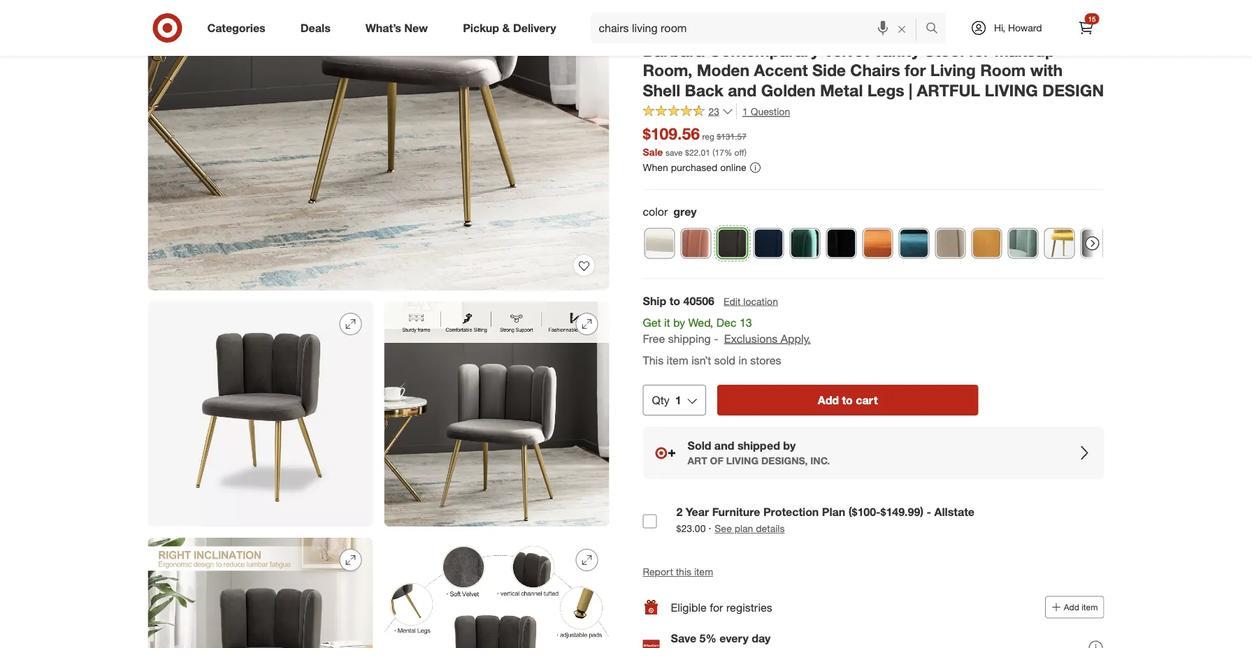 Task type: describe. For each thing, give the bounding box(es) containing it.
report this item
[[643, 566, 713, 579]]

- inside get it by wed, dec 13 free shipping - exclusions apply.
[[714, 332, 718, 346]]

chairs
[[850, 61, 900, 80]]

green image
[[790, 229, 820, 259]]

5%
[[700, 632, 717, 646]]

this
[[643, 354, 664, 367]]

)
[[744, 148, 747, 158]]

side
[[812, 61, 846, 80]]

edit
[[724, 296, 741, 308]]

and inside sold and shipped by art of living designs, inc.
[[714, 440, 734, 453]]

pickup & delivery
[[463, 21, 556, 35]]

add for add item
[[1064, 603, 1079, 613]]

search button
[[919, 13, 953, 46]]

%
[[724, 148, 732, 158]]

back
[[685, 81, 723, 100]]

0 vertical spatial living
[[708, 25, 734, 37]]

online
[[720, 162, 746, 174]]

living inside sold and shipped by art of living designs, inc.
[[726, 455, 759, 467]]

shell
[[643, 81, 680, 100]]

day
[[752, 632, 771, 646]]

velvet
[[824, 41, 869, 60]]

art
[[688, 455, 707, 467]]

sale
[[643, 146, 663, 158]]

delivery
[[513, 21, 556, 35]]

1 question
[[743, 105, 790, 118]]

item inside report this item 'button'
[[694, 566, 713, 579]]

- inside 2 year furniture protection plan ($100-$149.99) - allstate $23.00 · see plan details
[[927, 506, 931, 520]]

yellow image
[[1045, 229, 1074, 259]]

designs,
[[761, 455, 808, 467]]

moden
[[697, 61, 750, 80]]

sold
[[688, 440, 711, 453]]

teal image
[[899, 229, 929, 259]]

furniture
[[712, 506, 760, 520]]

allstate
[[934, 506, 975, 520]]

registries
[[726, 601, 772, 615]]

plan
[[735, 523, 753, 535]]

2 horizontal spatial for
[[969, 41, 990, 60]]

reg
[[702, 131, 714, 142]]

add item button
[[1045, 597, 1104, 619]]

mustard image
[[972, 229, 1002, 259]]

of
[[710, 455, 723, 467]]

1 inside fulfillment 'region'
[[675, 394, 681, 407]]

($100-
[[849, 506, 881, 520]]

plan
[[822, 506, 845, 520]]

to for add
[[842, 394, 853, 407]]

and inside shop all art of living designs barbara contemparary velvet vanity stool for makeup room, moden accent side chairs for living room with shell back and golden metal legs | artful living design
[[728, 81, 757, 100]]

23
[[709, 105, 719, 118]]

What can we help you find? suggestions appear below search field
[[590, 13, 929, 43]]

hi,
[[994, 22, 1005, 34]]

stores
[[750, 354, 781, 367]]

of
[[697, 25, 705, 37]]

this item isn't sold in stores
[[643, 354, 781, 367]]

off
[[735, 148, 744, 158]]

color
[[643, 205, 668, 219]]

barbara contemparary velvet vanity stool for makeup room, moden accent side chairs for living room with shell back and golden metal legs | artful living design, 1 of 14 image
[[148, 0, 609, 291]]

free
[[643, 332, 665, 346]]

what's new link
[[354, 13, 445, 43]]

sage image
[[1009, 229, 1038, 259]]

howard
[[1008, 22, 1042, 34]]

$23.00
[[676, 523, 706, 535]]

|
[[909, 81, 912, 100]]

color grey
[[643, 205, 697, 219]]

report this item button
[[643, 566, 713, 580]]

sold
[[714, 354, 735, 367]]

apply.
[[781, 332, 811, 346]]

golden
[[761, 81, 816, 100]]

categories
[[207, 21, 265, 35]]

ship to 40506
[[643, 295, 715, 308]]

·
[[708, 522, 712, 536]]

eligible
[[671, 601, 707, 615]]

$109.56 reg $131.57 sale save $ 22.01 ( 17 % off )
[[643, 124, 747, 158]]

vanity
[[874, 41, 920, 60]]

item for add
[[1082, 603, 1098, 613]]

17
[[715, 148, 724, 158]]

22.01
[[689, 148, 710, 158]]

pink image
[[681, 229, 711, 259]]

get
[[643, 316, 661, 330]]

23 link
[[643, 104, 733, 121]]

in
[[739, 354, 747, 367]]

barbara contemparary velvet vanity stool for makeup room, moden accent side chairs for living room with shell back and golden metal legs | artful living design, 2 of 14 image
[[148, 302, 373, 527]]



Task type: vqa. For each thing, say whether or not it's contained in the screenshot.
item to the middle
yes



Task type: locate. For each thing, give the bounding box(es) containing it.
to left cart
[[842, 394, 853, 407]]

$
[[685, 148, 689, 158]]

1 right qty
[[675, 394, 681, 407]]

1 vertical spatial living
[[930, 61, 976, 80]]

cart
[[856, 394, 878, 407]]

black image
[[827, 229, 856, 259]]

deals
[[300, 21, 331, 35]]

add to cart
[[818, 394, 878, 407]]

1 question link
[[736, 104, 790, 120]]

and down moden
[[728, 81, 757, 100]]

living
[[708, 25, 734, 37], [930, 61, 976, 80]]

1 horizontal spatial add
[[1064, 603, 1079, 613]]

add for add to cart
[[818, 394, 839, 407]]

designs
[[737, 25, 772, 37]]

0 horizontal spatial living
[[708, 25, 734, 37]]

add inside button
[[1064, 603, 1079, 613]]

$131.57
[[717, 131, 747, 142]]

hi, howard
[[994, 22, 1042, 34]]

by inside get it by wed, dec 13 free shipping - exclusions apply.
[[673, 316, 685, 330]]

0 horizontal spatial item
[[667, 354, 688, 367]]

to for ship
[[670, 295, 680, 308]]

sold and shipped by art of living designs, inc.
[[688, 440, 830, 467]]

item inside fulfillment 'region'
[[667, 354, 688, 367]]

1 horizontal spatial living
[[985, 81, 1038, 100]]

(
[[713, 148, 715, 158]]

item
[[667, 354, 688, 367], [694, 566, 713, 579], [1082, 603, 1098, 613]]

and up "of"
[[714, 440, 734, 453]]

details
[[756, 523, 785, 535]]

artful
[[917, 81, 980, 100]]

eligible for registries
[[671, 601, 772, 615]]

barbara
[[643, 41, 705, 60]]

for up room
[[969, 41, 990, 60]]

shop all art of living designs barbara contemparary velvet vanity stool for makeup room, moden accent side chairs for living room with shell back and golden metal legs | artful living design
[[643, 25, 1104, 100]]

add inside button
[[818, 394, 839, 407]]

living up artful
[[930, 61, 976, 80]]

grey image
[[718, 229, 747, 259]]

purchased
[[671, 162, 718, 174]]

2 year furniture protection plan ($100-$149.99) - allstate $23.00 · see plan details
[[676, 506, 975, 536]]

edit location button
[[723, 294, 779, 310]]

0 vertical spatial and
[[728, 81, 757, 100]]

with
[[1030, 61, 1063, 80]]

add to cart button
[[717, 385, 978, 416]]

location
[[743, 296, 778, 308]]

add item
[[1064, 603, 1098, 613]]

metal
[[820, 81, 863, 100]]

grey
[[674, 205, 697, 219]]

year
[[686, 506, 709, 520]]

qty 1
[[652, 394, 681, 407]]

$149.99)
[[881, 506, 924, 520]]

fulfillment region
[[643, 293, 1104, 480]]

15 link
[[1071, 13, 1101, 43]]

barbara contemparary velvet vanity stool for makeup room, moden accent side chairs for living room with shell back and golden metal legs | artful living design, 3 of 14 image
[[384, 302, 609, 527]]

1 vertical spatial add
[[1064, 603, 1079, 613]]

what's
[[365, 21, 401, 35]]

0 vertical spatial item
[[667, 354, 688, 367]]

2 vertical spatial item
[[1082, 603, 1098, 613]]

by
[[673, 316, 685, 330], [783, 440, 796, 453]]

orange image
[[863, 229, 892, 259]]

wed,
[[688, 316, 713, 330]]

&
[[502, 21, 510, 35]]

to right ship
[[670, 295, 680, 308]]

1 horizontal spatial -
[[927, 506, 931, 520]]

art
[[681, 25, 694, 37]]

1 horizontal spatial living
[[930, 61, 976, 80]]

0 vertical spatial by
[[673, 316, 685, 330]]

for up |
[[905, 61, 926, 80]]

living inside shop all art of living designs barbara contemparary velvet vanity stool for makeup room, moden accent side chairs for living room with shell back and golden metal legs | artful living design
[[985, 81, 1038, 100]]

item for this
[[667, 354, 688, 367]]

living down the shipped
[[726, 455, 759, 467]]

pickup
[[463, 21, 499, 35]]

contemparary
[[709, 41, 819, 60]]

1 horizontal spatial to
[[842, 394, 853, 407]]

2 horizontal spatial item
[[1082, 603, 1098, 613]]

item inside add item button
[[1082, 603, 1098, 613]]

ivory image
[[645, 229, 674, 259]]

1 vertical spatial and
[[714, 440, 734, 453]]

all
[[669, 25, 678, 37]]

0 horizontal spatial 1
[[675, 394, 681, 407]]

0 horizontal spatial living
[[726, 455, 759, 467]]

0 vertical spatial add
[[818, 394, 839, 407]]

1 vertical spatial living
[[726, 455, 759, 467]]

1 left question
[[743, 105, 748, 118]]

0 vertical spatial -
[[714, 332, 718, 346]]

qty
[[652, 394, 670, 407]]

$109.56
[[643, 124, 700, 143]]

isn't
[[692, 354, 711, 367]]

1 vertical spatial to
[[842, 394, 853, 407]]

shipping
[[668, 332, 711, 346]]

for right eligible
[[710, 601, 723, 615]]

inc.
[[810, 455, 830, 467]]

exclusions apply. link
[[724, 332, 811, 346]]

barbara contemparary velvet vanity stool for makeup room, moden accent side chairs for living room with shell back and golden metal legs | artful living design, 4 of 14 image
[[148, 538, 373, 649]]

search
[[919, 22, 953, 36]]

to inside button
[[842, 394, 853, 407]]

1 vertical spatial -
[[927, 506, 931, 520]]

0 vertical spatial to
[[670, 295, 680, 308]]

makeup
[[994, 41, 1055, 60]]

13
[[740, 316, 752, 330]]

1 horizontal spatial 1
[[743, 105, 748, 118]]

shipped
[[738, 440, 780, 453]]

- down dec
[[714, 332, 718, 346]]

1
[[743, 105, 748, 118], [675, 394, 681, 407]]

1 vertical spatial item
[[694, 566, 713, 579]]

0 vertical spatial 1
[[743, 105, 748, 118]]

new
[[404, 21, 428, 35]]

exclusions
[[724, 332, 778, 346]]

save 5% every day
[[671, 632, 771, 646]]

shop
[[643, 25, 666, 37]]

room,
[[643, 61, 692, 80]]

legs
[[867, 81, 904, 100]]

1 horizontal spatial item
[[694, 566, 713, 579]]

this
[[676, 566, 691, 579]]

0 horizontal spatial add
[[818, 394, 839, 407]]

0 horizontal spatial -
[[714, 332, 718, 346]]

pickup & delivery link
[[451, 13, 574, 43]]

stool
[[924, 41, 964, 60]]

living right of
[[708, 25, 734, 37]]

protection
[[763, 506, 819, 520]]

save
[[666, 148, 683, 158]]

None checkbox
[[643, 515, 657, 529]]

tan image
[[936, 229, 965, 259]]

ship
[[643, 295, 666, 308]]

1 vertical spatial 1
[[675, 394, 681, 407]]

2
[[676, 506, 683, 520]]

barbara contemparary velvet vanity stool for makeup room, moden accent side chairs for living room with shell back and golden metal legs | artful living design, 5 of 14 image
[[384, 538, 609, 649]]

when purchased online
[[643, 162, 746, 174]]

1 vertical spatial by
[[783, 440, 796, 453]]

every
[[720, 632, 749, 646]]

when
[[643, 162, 668, 174]]

0 horizontal spatial to
[[670, 295, 680, 308]]

get it by wed, dec 13 free shipping - exclusions apply.
[[643, 316, 811, 346]]

by inside sold and shipped by art of living designs, inc.
[[783, 440, 796, 453]]

accent
[[754, 61, 808, 80]]

by up designs, at bottom right
[[783, 440, 796, 453]]

living
[[985, 81, 1038, 100], [726, 455, 759, 467]]

navy image
[[754, 229, 783, 259]]

living down room
[[985, 81, 1038, 100]]

0 horizontal spatial by
[[673, 316, 685, 330]]

0 horizontal spatial for
[[710, 601, 723, 615]]

to
[[670, 295, 680, 308], [842, 394, 853, 407]]

1 horizontal spatial by
[[783, 440, 796, 453]]

room
[[980, 61, 1026, 80]]

purple image
[[1081, 229, 1111, 259]]

- left allstate
[[927, 506, 931, 520]]

by right 'it'
[[673, 316, 685, 330]]

1 horizontal spatial for
[[905, 61, 926, 80]]

question
[[751, 105, 790, 118]]

categories link
[[195, 13, 283, 43]]

0 vertical spatial living
[[985, 81, 1038, 100]]



